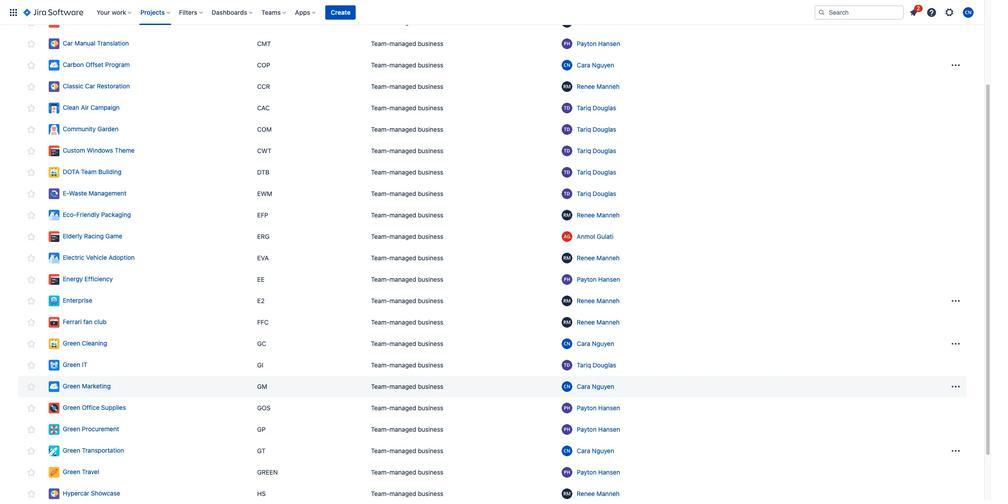 Task type: vqa. For each thing, say whether or not it's contained in the screenshot.
5th Tariq
yes



Task type: locate. For each thing, give the bounding box(es) containing it.
gp
[[257, 426, 266, 434]]

4 renee manneh from the top
[[577, 254, 620, 262]]

search image
[[819, 9, 826, 16]]

star eco-friendly packaging image
[[26, 210, 37, 221]]

community garden
[[63, 125, 119, 133]]

star enterprise image
[[26, 296, 37, 307]]

your work button
[[94, 5, 135, 19]]

business
[[418, 18, 444, 26], [418, 40, 444, 47], [418, 61, 444, 69], [418, 83, 444, 90], [418, 104, 444, 112], [418, 126, 444, 133], [418, 147, 444, 155], [418, 169, 444, 176], [418, 190, 444, 198], [418, 211, 444, 219], [418, 233, 444, 241], [418, 254, 444, 262], [418, 276, 444, 283], [418, 297, 444, 305], [418, 319, 444, 326], [418, 340, 444, 348], [418, 362, 444, 369], [418, 383, 444, 391], [418, 405, 444, 412], [418, 426, 444, 434], [418, 448, 444, 455], [418, 469, 444, 477], [418, 490, 444, 498]]

hansen for ee
[[599, 276, 620, 283]]

friendly
[[76, 211, 99, 219]]

cara nguyen link for gm
[[577, 383, 615, 392]]

team- for gi
[[371, 362, 390, 369]]

manneh for efp
[[597, 211, 620, 219]]

team
[[81, 168, 97, 176]]

green up green travel
[[63, 447, 80, 455]]

team-managed business for dtb
[[371, 169, 444, 176]]

1 manneh from the top
[[597, 18, 620, 26]]

tariq douglas link for gi
[[577, 361, 617, 370]]

13 team-managed business from the top
[[371, 276, 444, 283]]

appswitcher icon image
[[8, 7, 19, 18]]

green left procurement
[[63, 426, 80, 433]]

team- for gc
[[371, 340, 390, 348]]

6 tariq douglas link from the top
[[577, 361, 617, 370]]

4 cara nguyen link from the top
[[577, 447, 615, 456]]

hansen for cmt
[[599, 40, 620, 47]]

ewm
[[257, 190, 272, 198]]

6 business from the top
[[418, 126, 444, 133]]

5 manneh from the top
[[597, 297, 620, 305]]

managed for e2
[[390, 297, 416, 305]]

team- for cop
[[371, 61, 390, 69]]

6 team- from the top
[[371, 126, 390, 133]]

17 team-managed business from the top
[[371, 362, 444, 369]]

team-managed business for green
[[371, 469, 444, 477]]

6 douglas from the top
[[593, 362, 617, 369]]

team- for gt
[[371, 448, 390, 455]]

team- for cwt
[[371, 147, 390, 155]]

6 team-managed business from the top
[[371, 126, 444, 133]]

transportation
[[82, 447, 124, 455]]

it
[[82, 361, 87, 369]]

banner containing your work
[[0, 0, 985, 25]]

star green office supplies image
[[26, 403, 37, 414]]

16 team-managed business from the top
[[371, 340, 444, 348]]

3 payton hansen from the top
[[577, 405, 620, 412]]

green procurement link
[[49, 425, 250, 435]]

green it
[[63, 361, 87, 369]]

tariq for ewm
[[577, 190, 591, 198]]

2 renee manneh link from the top
[[577, 82, 620, 91]]

22 business from the top
[[418, 469, 444, 477]]

manneh for eva
[[597, 254, 620, 262]]

3 renee manneh link from the top
[[577, 211, 620, 220]]

green office supplies
[[63, 404, 126, 412]]

2 renee from the top
[[577, 83, 595, 90]]

1 tariq from the top
[[577, 104, 591, 112]]

6 manneh from the top
[[597, 319, 620, 326]]

23 managed from the top
[[390, 490, 416, 498]]

star dota team building image
[[26, 167, 37, 178]]

car right classic
[[85, 82, 95, 90]]

more image for gt
[[951, 446, 962, 457]]

3 renee from the top
[[577, 211, 595, 219]]

cara nguyen link for gt
[[577, 447, 615, 456]]

3 business from the top
[[418, 61, 444, 69]]

green left it
[[63, 361, 80, 369]]

5 tariq douglas link from the top
[[577, 190, 617, 199]]

clean
[[63, 104, 79, 111]]

gulati
[[597, 233, 614, 241]]

0 vertical spatial more image
[[951, 60, 962, 71]]

2
[[917, 5, 921, 11]]

business for gt
[[418, 448, 444, 455]]

12 team- from the top
[[371, 254, 390, 262]]

team- for cmt
[[371, 40, 390, 47]]

4 tariq douglas from the top
[[577, 169, 617, 176]]

game
[[105, 232, 122, 240]]

19 team-managed business from the top
[[371, 405, 444, 412]]

payton hansen link for cmt
[[577, 39, 620, 48]]

1 renee manneh link from the top
[[577, 18, 620, 27]]

your profile and settings image
[[964, 7, 974, 18]]

2 cara nguyen link from the top
[[577, 340, 615, 349]]

team- for ffc
[[371, 319, 390, 326]]

green left travel
[[63, 468, 80, 476]]

2 vertical spatial more image
[[951, 446, 962, 457]]

payton for gos
[[577, 405, 597, 412]]

14 managed from the top
[[390, 297, 416, 305]]

energy
[[63, 275, 83, 283]]

2 tariq douglas from the top
[[577, 126, 617, 133]]

team-managed business for gos
[[371, 405, 444, 412]]

com
[[257, 126, 272, 133]]

3 renee manneh from the top
[[577, 211, 620, 219]]

6 green from the top
[[63, 447, 80, 455]]

1 vertical spatial more image
[[951, 296, 962, 307]]

0 vertical spatial car
[[63, 18, 73, 25]]

19 business from the top
[[418, 405, 444, 412]]

eco-friendly packaging
[[63, 211, 131, 219]]

12 managed from the top
[[390, 254, 416, 262]]

green down ferrari
[[63, 340, 80, 347]]

business for gm
[[418, 383, 444, 391]]

1 cara nguyen from the top
[[577, 61, 615, 69]]

team- for efp
[[371, 211, 390, 219]]

tariq
[[577, 104, 591, 112], [577, 126, 591, 133], [577, 147, 591, 155], [577, 169, 591, 176], [577, 190, 591, 198], [577, 362, 591, 369]]

2 payton hansen link from the top
[[577, 275, 620, 284]]

14 business from the top
[[418, 297, 444, 305]]

classic
[[63, 82, 83, 90]]

3 nguyen from the top
[[592, 383, 615, 391]]

apps
[[295, 8, 310, 16]]

5 tariq from the top
[[577, 190, 591, 198]]

cara nguyen for cop
[[577, 61, 615, 69]]

3 more image from the top
[[951, 446, 962, 457]]

green for green cleaning
[[63, 340, 80, 347]]

cara for gc
[[577, 340, 591, 348]]

cara nguyen for gc
[[577, 340, 615, 348]]

3 payton from the top
[[577, 405, 597, 412]]

renee manneh for hs
[[577, 490, 620, 498]]

business for ee
[[418, 276, 444, 283]]

7 team-managed business from the top
[[371, 147, 444, 155]]

15 team- from the top
[[371, 319, 390, 326]]

star carbon offset program image
[[26, 60, 37, 71]]

1 vertical spatial more image
[[951, 382, 962, 393]]

0 vertical spatial more image
[[951, 339, 962, 350]]

marketing
[[82, 383, 111, 390]]

star hypercar showcase image
[[26, 489, 37, 500]]

4 manneh from the top
[[597, 254, 620, 262]]

14 team-managed business from the top
[[371, 297, 444, 305]]

team- for dtb
[[371, 169, 390, 176]]

classic car restoration link
[[49, 81, 250, 92]]

electric vehicle adoption
[[63, 254, 135, 261]]

help image
[[927, 7, 938, 18]]

5 renee from the top
[[577, 297, 595, 305]]

3 hansen from the top
[[599, 405, 620, 412]]

apps button
[[292, 5, 319, 19]]

2 douglas from the top
[[593, 126, 617, 133]]

supplies
[[101, 404, 126, 412]]

custom windows theme link
[[49, 146, 250, 156]]

green travel link
[[49, 468, 250, 478]]

5 payton hansen from the top
[[577, 469, 620, 477]]

business for gos
[[418, 405, 444, 412]]

tariq for cac
[[577, 104, 591, 112]]

23 team- from the top
[[371, 490, 390, 498]]

custom windows theme
[[63, 147, 135, 154]]

5 douglas from the top
[[593, 190, 617, 198]]

showcase
[[91, 490, 120, 498]]

22 managed from the top
[[390, 469, 416, 477]]

2 renee manneh from the top
[[577, 83, 620, 90]]

more image
[[951, 60, 962, 71], [951, 296, 962, 307], [951, 446, 962, 457]]

payton hansen
[[577, 40, 620, 47], [577, 276, 620, 283], [577, 405, 620, 412], [577, 426, 620, 434], [577, 469, 620, 477]]

managed for efp
[[390, 211, 416, 219]]

renee manneh link for eva
[[577, 254, 620, 263]]

green for green transportation
[[63, 447, 80, 455]]

renee manneh for cme
[[577, 18, 620, 26]]

star green cleaning image
[[26, 339, 37, 350]]

7 renee manneh from the top
[[577, 490, 620, 498]]

car inside 'link'
[[63, 18, 73, 25]]

9 managed from the top
[[390, 190, 416, 198]]

tariq douglas for dtb
[[577, 169, 617, 176]]

13 managed from the top
[[390, 276, 416, 283]]

managed for gc
[[390, 340, 416, 348]]

2 manneh from the top
[[597, 83, 620, 90]]

car left manual at top left
[[63, 39, 73, 47]]

cara for cop
[[577, 61, 591, 69]]

team- for cac
[[371, 104, 390, 112]]

electric vehicle adoption link
[[49, 253, 250, 264]]

green for green travel
[[63, 468, 80, 476]]

3 cara nguyen from the top
[[577, 383, 615, 391]]

hs
[[257, 490, 266, 498]]

management
[[89, 189, 126, 197]]

renee for cme
[[577, 18, 595, 26]]

gc
[[257, 340, 266, 348]]

teams button
[[259, 5, 290, 19]]

2 team-managed business from the top
[[371, 40, 444, 47]]

4 payton from the top
[[577, 426, 597, 434]]

carbon offset program link
[[49, 60, 250, 71]]

green left office
[[63, 404, 80, 412]]

20 team- from the top
[[371, 426, 390, 434]]

1 managed from the top
[[390, 18, 416, 26]]

8 team-managed business from the top
[[371, 169, 444, 176]]

managed for ee
[[390, 276, 416, 283]]

team-managed business for gt
[[371, 448, 444, 455]]

green
[[63, 340, 80, 347], [63, 361, 80, 369], [63, 383, 80, 390], [63, 404, 80, 412], [63, 426, 80, 433], [63, 447, 80, 455], [63, 468, 80, 476]]

renee manneh
[[577, 18, 620, 26], [577, 83, 620, 90], [577, 211, 620, 219], [577, 254, 620, 262], [577, 297, 620, 305], [577, 319, 620, 326], [577, 490, 620, 498]]

settings image
[[945, 7, 955, 18]]

5 renee manneh from the top
[[577, 297, 620, 305]]

18 managed from the top
[[390, 383, 416, 391]]

4 tariq douglas link from the top
[[577, 168, 617, 177]]

11 team-managed business from the top
[[371, 233, 444, 241]]

1 tariq douglas from the top
[[577, 104, 617, 112]]

payton
[[577, 40, 597, 47], [577, 276, 597, 283], [577, 405, 597, 412], [577, 426, 597, 434], [577, 469, 597, 477]]

cara nguyen link for cop
[[577, 61, 615, 70]]

tariq douglas for cwt
[[577, 147, 617, 155]]

star car maintenance education image
[[26, 17, 37, 28]]

cop
[[257, 61, 270, 69]]

business for green
[[418, 469, 444, 477]]

renee manneh for ffc
[[577, 319, 620, 326]]

6 renee manneh from the top
[[577, 319, 620, 326]]

cara nguyen link
[[577, 61, 615, 70], [577, 340, 615, 349], [577, 383, 615, 392], [577, 447, 615, 456]]

more image
[[951, 339, 962, 350], [951, 382, 962, 393]]

tariq douglas for ewm
[[577, 190, 617, 198]]

green down green it
[[63, 383, 80, 390]]

team- for ee
[[371, 276, 390, 283]]

business for ffc
[[418, 319, 444, 326]]

1 team- from the top
[[371, 18, 390, 26]]

green it link
[[49, 360, 250, 371]]

cara for gm
[[577, 383, 591, 391]]

20 managed from the top
[[390, 426, 416, 434]]

douglas
[[593, 104, 617, 112], [593, 126, 617, 133], [593, 147, 617, 155], [593, 169, 617, 176], [593, 190, 617, 198], [593, 362, 617, 369]]

14 team- from the top
[[371, 297, 390, 305]]

business for ewm
[[418, 190, 444, 198]]

3 cara nguyen link from the top
[[577, 383, 615, 392]]

hypercar
[[63, 490, 89, 498]]

4 green from the top
[[63, 404, 80, 412]]

restoration
[[97, 82, 130, 90]]

3 payton hansen link from the top
[[577, 404, 620, 413]]

7 managed from the top
[[390, 147, 416, 155]]

7 business from the top
[[418, 147, 444, 155]]

1 vertical spatial car
[[63, 39, 73, 47]]

16 managed from the top
[[390, 340, 416, 348]]

nguyen for gc
[[592, 340, 615, 348]]

eva
[[257, 254, 269, 262]]

tariq douglas for cac
[[577, 104, 617, 112]]

managed for ccr
[[390, 83, 416, 90]]

community
[[63, 125, 96, 133]]

4 hansen from the top
[[599, 426, 620, 434]]

ferrari fan club link
[[49, 317, 250, 328]]

4 team-managed business from the top
[[371, 83, 444, 90]]

star energy efficiency image
[[26, 275, 37, 285]]

renee manneh link for hs
[[577, 490, 620, 499]]

star car manual translation image
[[26, 38, 37, 49]]

building
[[98, 168, 122, 176]]

4 renee manneh link from the top
[[577, 254, 620, 263]]

3 cara from the top
[[577, 383, 591, 391]]

elderly
[[63, 232, 82, 240]]

15 business from the top
[[418, 319, 444, 326]]

classic car restoration
[[63, 82, 130, 90]]

business for efp
[[418, 211, 444, 219]]

green procurement
[[63, 426, 119, 433]]

cara nguyen
[[577, 61, 615, 69], [577, 340, 615, 348], [577, 383, 615, 391], [577, 448, 615, 455]]

payton hansen link for gos
[[577, 404, 620, 413]]

business for ccr
[[418, 83, 444, 90]]

green transportation link
[[49, 446, 250, 457]]

jira software image
[[23, 7, 83, 18], [23, 7, 83, 18]]

manual
[[75, 39, 95, 47]]

team- for com
[[371, 126, 390, 133]]

8 business from the top
[[418, 169, 444, 176]]

3 douglas from the top
[[593, 147, 617, 155]]

6 tariq from the top
[[577, 362, 591, 369]]

star green travel image
[[26, 468, 37, 478]]

payton hansen for ee
[[577, 276, 620, 283]]

car manual translation link
[[49, 38, 250, 49]]

12 team-managed business from the top
[[371, 254, 444, 262]]

7 renee manneh link from the top
[[577, 490, 620, 499]]

10 team- from the top
[[371, 211, 390, 219]]

managed for cmt
[[390, 40, 416, 47]]

travel
[[82, 468, 99, 476]]

1 cara from the top
[[577, 61, 591, 69]]

manneh
[[597, 18, 620, 26], [597, 83, 620, 90], [597, 211, 620, 219], [597, 254, 620, 262], [597, 297, 620, 305], [597, 319, 620, 326], [597, 490, 620, 498]]

23 business from the top
[[418, 490, 444, 498]]

team-managed business for e2
[[371, 297, 444, 305]]

managed for gp
[[390, 426, 416, 434]]

1 renee manneh from the top
[[577, 18, 620, 26]]

renee for e2
[[577, 297, 595, 305]]

education
[[113, 18, 142, 25]]

managed for green
[[390, 469, 416, 477]]

5 hansen from the top
[[599, 469, 620, 477]]

10 business from the top
[[418, 211, 444, 219]]

payton hansen link for gp
[[577, 426, 620, 435]]

19 team- from the top
[[371, 405, 390, 412]]

2 nguyen from the top
[[592, 340, 615, 348]]

21 managed from the top
[[390, 448, 416, 455]]

10 team-managed business from the top
[[371, 211, 444, 219]]

projects
[[140, 8, 165, 16]]

green for green marketing
[[63, 383, 80, 390]]

banner
[[0, 0, 985, 25]]

5 business from the top
[[418, 104, 444, 112]]

1 payton hansen from the top
[[577, 40, 620, 47]]

renee manneh link
[[577, 18, 620, 27], [577, 82, 620, 91], [577, 211, 620, 220], [577, 254, 620, 263], [577, 297, 620, 306], [577, 318, 620, 327], [577, 490, 620, 499]]

car left maintenance
[[63, 18, 73, 25]]



Task type: describe. For each thing, give the bounding box(es) containing it.
notifications image
[[909, 7, 920, 18]]

procurement
[[82, 426, 119, 433]]

e-waste management link
[[49, 189, 250, 199]]

team- for erg
[[371, 233, 390, 241]]

car maintenance education
[[63, 18, 142, 25]]

team-managed business for gm
[[371, 383, 444, 391]]

team- for e2
[[371, 297, 390, 305]]

campaign
[[91, 104, 120, 111]]

team-managed business for ewm
[[371, 190, 444, 198]]

packaging
[[101, 211, 131, 219]]

renee manneh for e2
[[577, 297, 620, 305]]

business for cop
[[418, 61, 444, 69]]

renee manneh for ccr
[[577, 83, 620, 90]]

nguyen for gt
[[592, 448, 615, 455]]

tariq for com
[[577, 126, 591, 133]]

e-waste management
[[63, 189, 126, 197]]

green for green procurement
[[63, 426, 80, 433]]

managed for cac
[[390, 104, 416, 112]]

tariq for dtb
[[577, 169, 591, 176]]

star ferrari fan club image
[[26, 317, 37, 328]]

business for dtb
[[418, 169, 444, 176]]

filters button
[[176, 5, 206, 19]]

team-managed business for com
[[371, 126, 444, 133]]

e2
[[257, 297, 265, 305]]

team- for eva
[[371, 254, 390, 262]]

ffc
[[257, 319, 269, 326]]

nguyen for gm
[[592, 383, 615, 391]]

payton for ee
[[577, 276, 597, 283]]

manneh for cme
[[597, 18, 620, 26]]

work
[[112, 8, 126, 16]]

team- for gp
[[371, 426, 390, 434]]

team-managed business for eva
[[371, 254, 444, 262]]

tariq douglas for gi
[[577, 362, 617, 369]]

star custom windows theme image
[[26, 146, 37, 156]]

windows
[[87, 147, 113, 154]]

team- for gm
[[371, 383, 390, 391]]

car for car maintenance education
[[63, 18, 73, 25]]

cara for gt
[[577, 448, 591, 455]]

star electric vehicle adoption image
[[26, 253, 37, 264]]

community garden link
[[49, 124, 250, 135]]

filters
[[179, 8, 197, 16]]

business for gc
[[418, 340, 444, 348]]

tariq douglas link for dtb
[[577, 168, 617, 177]]

payton for cmt
[[577, 40, 597, 47]]

business for gp
[[418, 426, 444, 434]]

clean air campaign link
[[49, 103, 250, 114]]

dota team building
[[63, 168, 122, 176]]

dashboards
[[212, 8, 247, 16]]

fan
[[83, 318, 92, 326]]

team- for cme
[[371, 18, 390, 26]]

Search field
[[815, 5, 905, 19]]

primary element
[[5, 0, 815, 25]]

douglas for com
[[593, 126, 617, 133]]

waste
[[69, 189, 87, 197]]

ccr
[[257, 83, 270, 90]]

star classic car restoration image
[[26, 81, 37, 92]]

anmol gulati link
[[577, 233, 614, 241]]

enterprise
[[63, 297, 92, 304]]

enterprise link
[[49, 296, 250, 307]]

elderly racing game link
[[49, 232, 250, 242]]

payton for gp
[[577, 426, 597, 434]]

dashboards button
[[209, 5, 256, 19]]

team- for ewm
[[371, 190, 390, 198]]

managed for gm
[[390, 383, 416, 391]]

team-managed business for gi
[[371, 362, 444, 369]]

tariq douglas link for cwt
[[577, 147, 617, 156]]

cwt
[[257, 147, 272, 155]]

team-managed business for gc
[[371, 340, 444, 348]]

2 more image from the top
[[951, 382, 962, 393]]

business for com
[[418, 126, 444, 133]]

managed for gi
[[390, 362, 416, 369]]

manneh for ffc
[[597, 319, 620, 326]]

douglas for cac
[[593, 104, 617, 112]]

efficiency
[[85, 275, 113, 283]]

e-
[[63, 189, 69, 197]]

hansen for green
[[599, 469, 620, 477]]

team-managed business for cop
[[371, 61, 444, 69]]

business for hs
[[418, 490, 444, 498]]

air
[[81, 104, 89, 111]]

renee for hs
[[577, 490, 595, 498]]

cleaning
[[82, 340, 107, 347]]

managed for ewm
[[390, 190, 416, 198]]

star green transportation image
[[26, 446, 37, 457]]

clean air campaign
[[63, 104, 120, 111]]

business for erg
[[418, 233, 444, 241]]

car maintenance education link
[[49, 17, 250, 28]]

club
[[94, 318, 107, 326]]

managed for ffc
[[390, 319, 416, 326]]

star community garden image
[[26, 124, 37, 135]]

1 more image from the top
[[951, 339, 962, 350]]

anmol gulati
[[577, 233, 614, 241]]

team-managed business for ccr
[[371, 83, 444, 90]]

star green marketing image
[[26, 382, 37, 393]]

star clean air campaign image
[[26, 103, 37, 114]]

business for gi
[[418, 362, 444, 369]]

green marketing
[[63, 383, 111, 390]]

more image for e2
[[951, 296, 962, 307]]

racing
[[84, 232, 104, 240]]

nguyen for cop
[[592, 61, 615, 69]]

anmol
[[577, 233, 595, 241]]

erg
[[257, 233, 270, 241]]

team-managed business for ffc
[[371, 319, 444, 326]]

car manual translation
[[63, 39, 129, 47]]

car for car manual translation
[[63, 39, 73, 47]]

cmt
[[257, 40, 271, 47]]

create
[[331, 8, 351, 16]]

star green it image
[[26, 360, 37, 371]]

green
[[257, 469, 278, 477]]

cac
[[257, 104, 270, 112]]

team-managed business for cwt
[[371, 147, 444, 155]]

program
[[105, 61, 130, 68]]

energy efficiency link
[[49, 275, 250, 285]]

eco-
[[63, 211, 76, 219]]

renee manneh for efp
[[577, 211, 620, 219]]

hypercar showcase link
[[49, 489, 250, 500]]

custom
[[63, 147, 85, 154]]

2 vertical spatial car
[[85, 82, 95, 90]]

team- for ccr
[[371, 83, 390, 90]]

ee
[[257, 276, 265, 283]]

green transportation
[[63, 447, 124, 455]]

cara nguyen for gm
[[577, 383, 615, 391]]

projects button
[[138, 5, 174, 19]]

managed for cwt
[[390, 147, 416, 155]]

team- for green
[[371, 469, 390, 477]]

green travel
[[63, 468, 99, 476]]

renee manneh link for e2
[[577, 297, 620, 306]]

gi
[[257, 362, 264, 369]]

hypercar showcase
[[63, 490, 120, 498]]

ferrari fan club
[[63, 318, 107, 326]]

manneh for ccr
[[597, 83, 620, 90]]

gt
[[257, 448, 266, 455]]

green cleaning link
[[49, 339, 250, 350]]

green for green office supplies
[[63, 404, 80, 412]]

dota team building link
[[49, 167, 250, 178]]

managed for com
[[390, 126, 416, 133]]

manneh for e2
[[597, 297, 620, 305]]

carbon offset program
[[63, 61, 130, 68]]

efp
[[257, 211, 268, 219]]

team-managed business for erg
[[371, 233, 444, 241]]

carbon
[[63, 61, 84, 68]]

renee manneh link for efp
[[577, 211, 620, 220]]

green marketing link
[[49, 382, 250, 393]]

tariq douglas link for com
[[577, 125, 617, 134]]

star e-waste management image
[[26, 189, 37, 199]]

star elderly racing game image
[[26, 232, 37, 242]]

elderly racing game
[[63, 232, 122, 240]]

team-managed business for cmt
[[371, 40, 444, 47]]

dtb
[[257, 169, 270, 176]]

electric
[[63, 254, 84, 261]]

your work
[[97, 8, 126, 16]]

douglas for gi
[[593, 362, 617, 369]]

tariq douglas link for ewm
[[577, 190, 617, 199]]

hansen for gos
[[599, 405, 620, 412]]

green office supplies link
[[49, 403, 250, 414]]

cme
[[257, 18, 271, 26]]

offset
[[86, 61, 104, 68]]

more image for cop
[[951, 60, 962, 71]]

team-managed business for ee
[[371, 276, 444, 283]]

payton hansen for cmt
[[577, 40, 620, 47]]

star green procurement image
[[26, 425, 37, 435]]

eco-friendly packaging link
[[49, 210, 250, 221]]

tariq for cwt
[[577, 147, 591, 155]]

business for cme
[[418, 18, 444, 26]]

green cleaning
[[63, 340, 107, 347]]

teams
[[262, 8, 281, 16]]

payton hansen link for ee
[[577, 275, 620, 284]]

team-managed business for efp
[[371, 211, 444, 219]]



